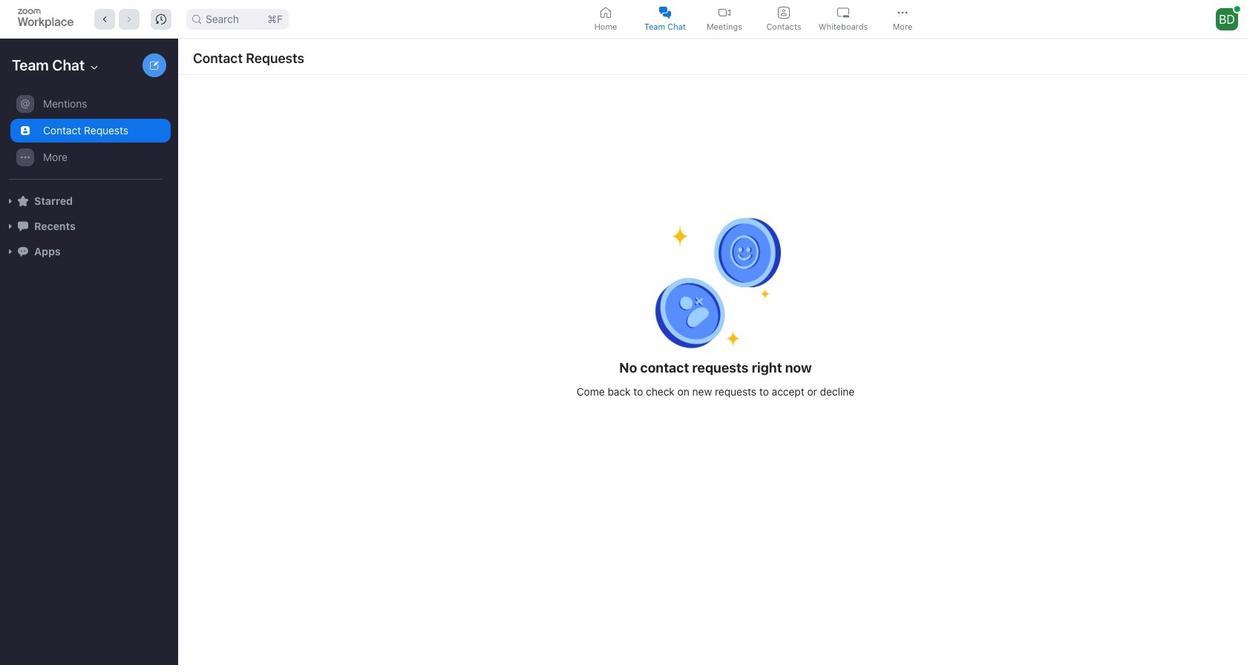 Task type: locate. For each thing, give the bounding box(es) containing it.
starred tree item
[[6, 189, 171, 214]]

0 vertical spatial triangle right image
[[6, 222, 15, 231]]

chatbot image
[[18, 246, 28, 257], [18, 246, 28, 257]]

1 triangle right image from the top
[[6, 222, 15, 231]]

history image
[[156, 14, 166, 24], [156, 14, 166, 24]]

chevron down small image
[[89, 62, 100, 74]]

1 vertical spatial triangle right image
[[6, 247, 15, 256]]

triangle right image inside apps tree item
[[6, 247, 15, 256]]

tab list
[[578, 2, 935, 36]]

chat image
[[18, 221, 28, 232], [18, 221, 28, 232]]

triangle right image for apps tree item
[[6, 247, 15, 256]]

tree
[[0, 89, 175, 279]]

magnifier image
[[192, 14, 201, 23]]

2 triangle right image from the top
[[6, 247, 15, 256]]

new image
[[150, 61, 159, 70]]

triangle right image inside apps tree item
[[6, 247, 15, 256]]

star image
[[18, 196, 28, 206]]

triangle right image
[[6, 197, 15, 206], [6, 197, 15, 206], [6, 222, 15, 231], [6, 247, 15, 256]]

online image
[[1235, 6, 1241, 12], [1235, 6, 1241, 12]]

triangle right image inside recents tree item
[[6, 222, 15, 231]]

triangle right image
[[6, 222, 15, 231], [6, 247, 15, 256]]

chevron down small image
[[89, 62, 100, 74]]

triangle right image for apps tree item
[[6, 247, 15, 256]]

chevron left small image
[[100, 14, 110, 24]]

group
[[0, 91, 171, 180]]

star image
[[18, 196, 28, 206]]



Task type: vqa. For each thing, say whether or not it's contained in the screenshot.
meetings navigation
no



Task type: describe. For each thing, give the bounding box(es) containing it.
triangle right image for recents tree item
[[6, 222, 15, 231]]

triangle right image for starred 'tree item'
[[6, 197, 15, 206]]

magnifier image
[[192, 14, 201, 23]]

apps tree item
[[6, 239, 171, 264]]

new image
[[150, 61, 159, 70]]

chevron left small image
[[100, 14, 110, 24]]

recents tree item
[[6, 214, 171, 239]]

triangle right image for recents tree item
[[6, 222, 15, 231]]



